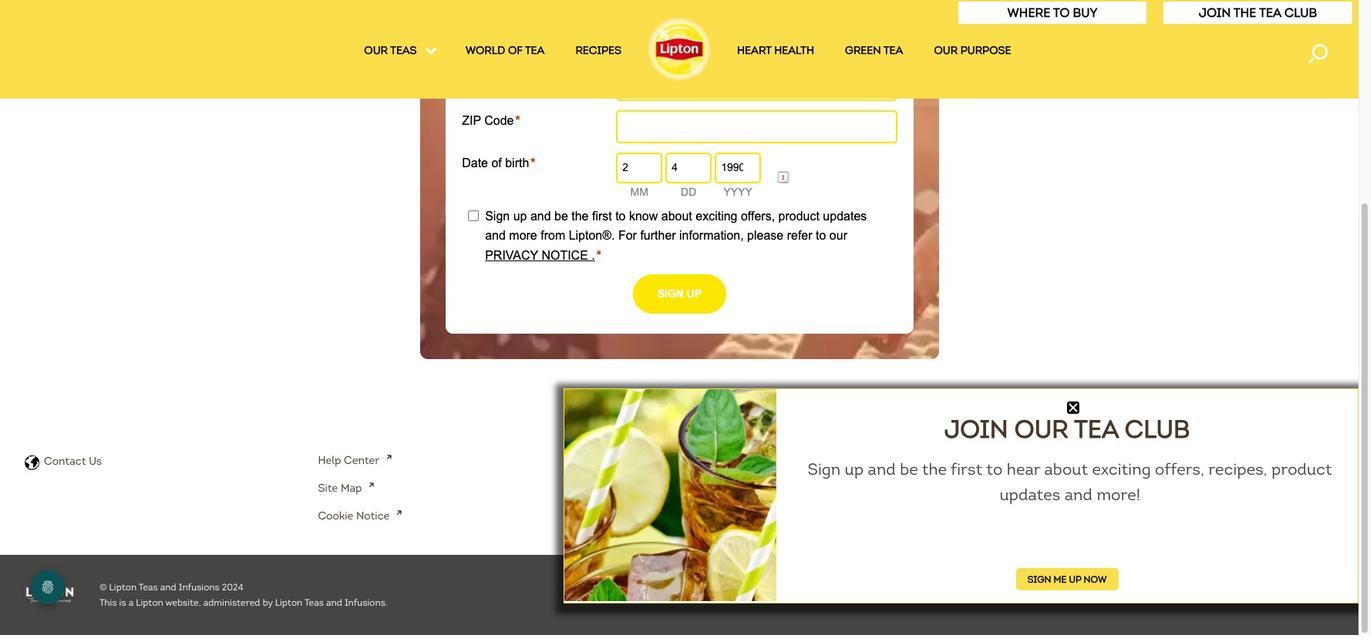 Task type: describe. For each thing, give the bounding box(es) containing it.
to
[[987, 460, 1003, 480]]

teas right the by
[[305, 597, 324, 609]]

help center
[[318, 454, 380, 467]]

recipes
[[576, 44, 622, 57]]

teas down privacy notice link
[[646, 482, 668, 495]]

me
[[1054, 574, 1067, 585]]

buy
[[1073, 5, 1098, 20]]

the
[[1234, 5, 1257, 20]]

up
[[1069, 574, 1082, 585]]

join the tea club
[[1200, 5, 1318, 20]]

and left infusions.
[[326, 597, 342, 609]]

where
[[1008, 5, 1051, 20]]

teas inside navigation
[[390, 44, 417, 57]]

join the tea club link
[[1200, 5, 1318, 20]]

sign
[[1028, 574, 1052, 585]]

world of tea link
[[466, 44, 545, 63]]

where to buy link
[[1008, 5, 1098, 20]]

more!
[[1097, 485, 1141, 505]]

where to buy button
[[958, 1, 1148, 25]]

navigation containing our teas
[[0, 44, 1359, 63]]

tea for our
[[1075, 414, 1119, 445]]

twitter image
[[996, 447, 1034, 486]]

website,
[[165, 597, 201, 609]]

join
[[1200, 5, 1231, 20]]

privacy
[[612, 454, 649, 467]]

sign up and be the first to hear about exciting offers, recipes, product updates and more!
[[808, 460, 1333, 505]]

contact us
[[44, 455, 102, 468]]

heart health
[[737, 44, 815, 57]]

tea inside button
[[1260, 5, 1282, 20]]

administered
[[203, 597, 260, 609]]

026e8 image
[[1068, 402, 1080, 414]]

infusions inside © lipton teas and infusions 2024 this is a lipton website, administered by lipton teas and infusions.
[[179, 582, 220, 593]]

site
[[318, 482, 338, 495]]

recipes link
[[576, 44, 622, 63]]

world
[[466, 44, 505, 57]]

notice for privacy notice
[[652, 454, 685, 467]]

heart
[[737, 44, 772, 57]]

contact
[[44, 455, 86, 468]]

our
[[364, 44, 388, 57]]

our inside navigation
[[934, 44, 958, 57]]

0 vertical spatial infusions
[[693, 482, 740, 495]]

health
[[775, 44, 815, 57]]

© lipton teas and infusions 2024 this is a lipton website, administered by lipton teas and infusions.
[[100, 582, 388, 609]]

open privacy settings image
[[31, 571, 65, 605]]

updates
[[1000, 485, 1061, 505]]

a
[[129, 597, 134, 609]]

recipes,
[[1209, 460, 1268, 480]]

exciting
[[1093, 460, 1151, 480]]

notice for cookie notice
[[356, 510, 390, 523]]

and down about
[[1065, 485, 1093, 505]]

up
[[845, 460, 864, 480]]

club
[[1285, 5, 1318, 20]]

privacy notice
[[612, 454, 685, 467]]

lipton right the by
[[275, 597, 303, 609]]

green tea link
[[845, 44, 904, 63]]

club
[[1125, 414, 1191, 445]]

sign me up now
[[1028, 574, 1107, 585]]

of
[[508, 44, 523, 57]]

our purpose
[[934, 44, 1012, 57]]

privacy notice link
[[612, 454, 698, 467]]

cookie for cookie notice
[[318, 510, 354, 523]]

now
[[1084, 574, 1107, 585]]

infusions.
[[345, 597, 388, 609]]

and left be
[[868, 460, 896, 480]]

join our tea club
[[945, 414, 1191, 445]]

help center link
[[318, 454, 392, 467]]

cookie notice
[[318, 510, 390, 523]]



Task type: locate. For each thing, give the bounding box(es) containing it.
tea right the
[[1260, 5, 1282, 20]]

infusions up website,
[[179, 582, 220, 593]]

lipton teas and infusions logo image
[[25, 586, 75, 605]]

teas
[[390, 44, 417, 57], [646, 482, 668, 495], [139, 582, 158, 593], [305, 597, 324, 609]]

1 vertical spatial tea
[[1075, 414, 1119, 445]]

cookie
[[318, 510, 354, 523], [612, 510, 647, 523]]

tea
[[1260, 5, 1282, 20], [884, 44, 904, 57]]

0 horizontal spatial our
[[934, 44, 958, 57]]

cookie for cookie details
[[612, 510, 647, 523]]

1 vertical spatial infusions
[[179, 582, 220, 593]]

notice down map
[[356, 510, 390, 523]]

1 vertical spatial notice
[[356, 510, 390, 523]]

lipton
[[612, 482, 644, 495], [109, 582, 137, 593], [136, 597, 163, 609], [275, 597, 303, 609]]

notice up lipton teas and infusions
[[652, 454, 685, 467]]

navigation
[[0, 44, 1359, 63]]

green tea
[[845, 44, 904, 57]]

1 cookie from the left
[[318, 510, 354, 523]]

be
[[900, 460, 919, 480]]

1 horizontal spatial infusions
[[693, 482, 740, 495]]

teas right ©
[[139, 582, 158, 593]]

lipton down privacy
[[612, 482, 644, 495]]

0 vertical spatial our
[[934, 44, 958, 57]]

world of tea
[[466, 44, 545, 57]]

lipton site logo image
[[645, 14, 714, 83]]

lipton up is
[[109, 582, 137, 593]]

the
[[922, 460, 947, 480]]

product
[[1272, 460, 1333, 480]]

1 horizontal spatial cookie
[[612, 510, 647, 523]]

contact us link
[[44, 455, 102, 468]]

facebook image
[[923, 447, 961, 486]]

1 vertical spatial tea
[[884, 44, 904, 57]]

2024
[[222, 582, 243, 593]]

sign me up now link
[[1017, 568, 1119, 591]]

tea inside "link"
[[525, 44, 545, 57]]

by
[[263, 597, 273, 609]]

tea
[[525, 44, 545, 57], [1075, 414, 1119, 445]]

cookie down "site map"
[[318, 510, 354, 523]]

©
[[100, 582, 107, 593]]

green
[[845, 44, 881, 57]]

site map link
[[318, 482, 374, 495]]

1 horizontal spatial tea
[[1260, 5, 1282, 20]]

1 horizontal spatial tea
[[1075, 414, 1119, 445]]

map
[[341, 482, 362, 495]]

sign
[[808, 460, 841, 480]]

tea inside green tea link
[[884, 44, 904, 57]]

first
[[951, 460, 983, 480]]

0 vertical spatial notice
[[652, 454, 685, 467]]

0 horizontal spatial tea
[[525, 44, 545, 57]]

lipton teas and infusions link
[[612, 482, 753, 495]]

0 vertical spatial tea
[[525, 44, 545, 57]]

offers,
[[1156, 460, 1205, 480]]

help
[[318, 454, 341, 467]]

our teas link
[[364, 44, 435, 63]]

join the tea club button
[[1163, 1, 1354, 25]]

to
[[1054, 5, 1070, 20]]

0 horizontal spatial cookie
[[318, 510, 354, 523]]

our left purpose on the right top
[[934, 44, 958, 57]]

cookie details
[[612, 510, 685, 523]]

instagram icon image
[[1143, 447, 1181, 486]]

join
[[945, 414, 1009, 445]]

0 vertical spatial tea
[[1260, 5, 1282, 20]]

tea right the green at the right
[[884, 44, 904, 57]]

our purpose link
[[934, 44, 1012, 63]]

1 horizontal spatial our
[[1015, 414, 1069, 445]]

tea for of
[[525, 44, 545, 57]]

cookie left details
[[612, 510, 647, 523]]

2 cookie from the left
[[612, 510, 647, 523]]

cookie notice link
[[318, 510, 402, 523]]

our up hear
[[1015, 414, 1069, 445]]

our
[[934, 44, 958, 57], [1015, 414, 1069, 445]]

and up details
[[671, 482, 690, 495]]

infusions down privacy notice link
[[693, 482, 740, 495]]

center
[[344, 454, 380, 467]]

and
[[868, 460, 896, 480], [671, 482, 690, 495], [1065, 485, 1093, 505], [160, 582, 176, 593], [326, 597, 342, 609]]

this
[[100, 597, 117, 609]]

purpose
[[961, 44, 1012, 57]]

0 horizontal spatial tea
[[884, 44, 904, 57]]

1 horizontal spatial notice
[[652, 454, 685, 467]]

1 vertical spatial our
[[1015, 414, 1069, 445]]

heart health link
[[737, 44, 815, 63]]

and up website,
[[160, 582, 176, 593]]

signup image
[[565, 389, 777, 602]]

tea right of
[[525, 44, 545, 57]]

our teas
[[364, 44, 420, 57]]

lipton teas and infusions
[[612, 482, 740, 495]]

tea up youtube image
[[1075, 414, 1119, 445]]

hear
[[1007, 460, 1041, 480]]

us
[[89, 455, 102, 468]]

site map
[[318, 482, 362, 495]]

notice
[[652, 454, 685, 467], [356, 510, 390, 523]]

where to buy
[[1008, 5, 1098, 20]]

about
[[1045, 460, 1089, 480]]

details
[[650, 510, 685, 523]]

teas right our
[[390, 44, 417, 57]]

is
[[119, 597, 126, 609]]

infusions
[[693, 482, 740, 495], [179, 582, 220, 593]]

lipton right 'a'
[[136, 597, 163, 609]]

youtube image
[[1069, 447, 1108, 486]]

0 horizontal spatial infusions
[[179, 582, 220, 593]]

0 horizontal spatial notice
[[356, 510, 390, 523]]



Task type: vqa. For each thing, say whether or not it's contained in the screenshot.
&
no



